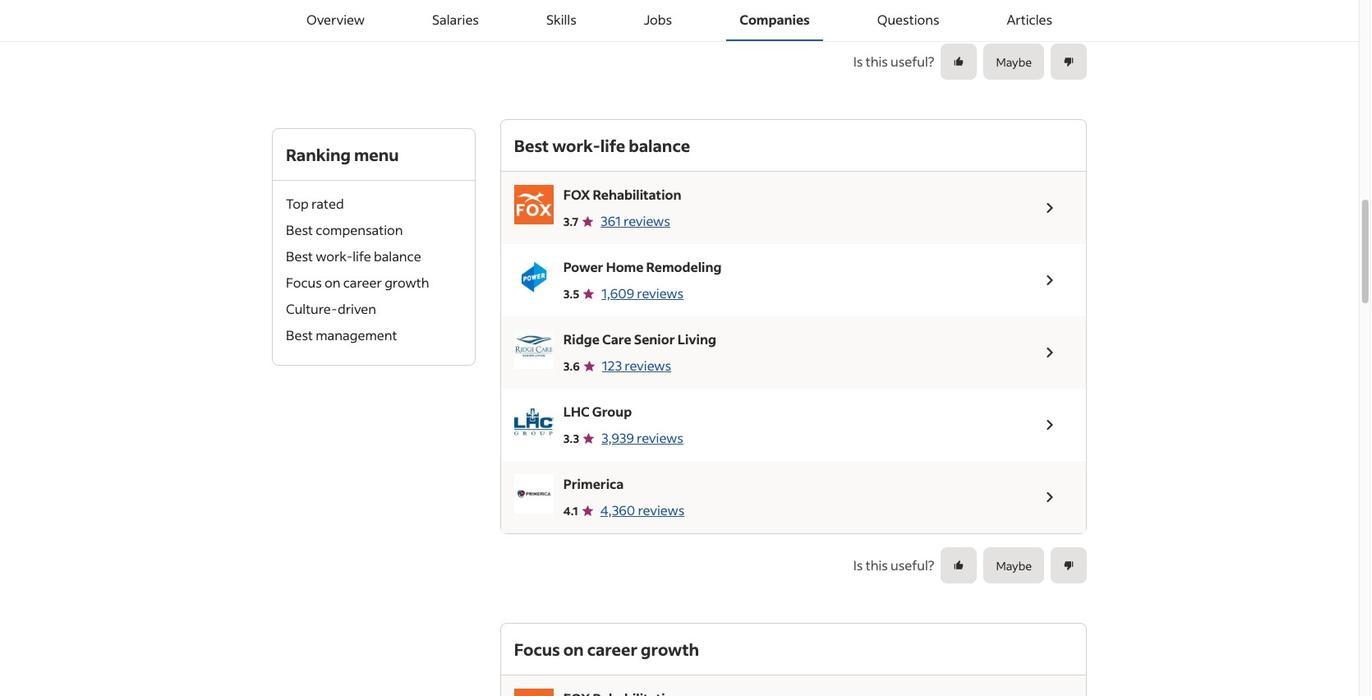 Task type: locate. For each thing, give the bounding box(es) containing it.
useful? left yes, it's helpful. icon
[[891, 556, 935, 574]]

life up the fox rehabilitation at the left top of the page
[[600, 135, 626, 156]]

1 horizontal spatial best work-life balance
[[514, 135, 690, 156]]

work- down best compensation link
[[316, 247, 353, 265]]

1 maybe from the top
[[996, 54, 1032, 69]]

3.5
[[564, 286, 580, 301]]

questions
[[877, 11, 940, 28]]

this
[[866, 53, 888, 70], [866, 556, 888, 574]]

reviews right 4,360
[[638, 501, 685, 519]]

useful? for yes, it's helpful. image
[[891, 53, 935, 70]]

2 is this useful? from the top
[[854, 556, 935, 574]]

is this useful? for yes, it's helpful. icon
[[854, 556, 935, 574]]

0 vertical spatial maybe button
[[984, 44, 1044, 80]]

maybe button down articles link
[[984, 44, 1044, 80]]

1 is from the top
[[854, 53, 863, 70]]

1 vertical spatial maybe
[[996, 558, 1032, 573]]

0 vertical spatial is this useful?
[[854, 53, 935, 70]]

0 vertical spatial on
[[325, 274, 341, 291]]

0 vertical spatial balance
[[629, 135, 690, 156]]

is this useful? down questions link
[[854, 53, 935, 70]]

reviews down senior
[[625, 357, 672, 374]]

1 vertical spatial balance
[[374, 247, 421, 265]]

is
[[854, 53, 863, 70], [854, 556, 863, 574]]

growth
[[385, 274, 429, 291], [641, 639, 699, 660]]

best
[[514, 135, 549, 156], [286, 221, 313, 238], [286, 247, 313, 265], [286, 326, 313, 344]]

reviews
[[624, 212, 671, 229], [637, 284, 684, 302], [625, 357, 672, 374], [637, 429, 684, 446], [638, 501, 685, 519]]

useful?
[[891, 53, 935, 70], [891, 556, 935, 574]]

0 vertical spatial life
[[600, 135, 626, 156]]

best for best management link
[[286, 326, 313, 344]]

overview
[[306, 11, 365, 28]]

ridge
[[564, 330, 600, 348]]

no, it's not helpful. image
[[1063, 56, 1075, 67], [1063, 560, 1075, 571]]

best work-life balance up focus on career growth link
[[286, 247, 421, 265]]

0 vertical spatial no, it's not helpful. image
[[1063, 56, 1075, 67]]

useful? down questions link
[[891, 53, 935, 70]]

overview link
[[293, 0, 378, 41]]

1,609 reviews
[[602, 284, 684, 302]]

best compensation
[[286, 221, 403, 238]]

1 vertical spatial useful?
[[891, 556, 935, 574]]

life
[[600, 135, 626, 156], [353, 247, 371, 265]]

fox rehabilitation, 3.7 out of 5 stars, read 361 reviews about fox rehabilitation image
[[1040, 198, 1060, 218]]

reviews for 4,360 reviews
[[638, 501, 685, 519]]

1,609
[[602, 284, 635, 302]]

1 useful? from the top
[[891, 53, 935, 70]]

4,360
[[601, 501, 635, 519]]

1 vertical spatial work-
[[316, 247, 353, 265]]

jobs
[[644, 11, 672, 28]]

1 vertical spatial is
[[854, 556, 863, 574]]

maybe button right yes, it's helpful. icon
[[984, 547, 1044, 583]]

1 no, it's not helpful. image from the top
[[1063, 56, 1075, 67]]

0 vertical spatial work-
[[552, 135, 601, 156]]

reviews for 1,609 reviews
[[637, 284, 684, 302]]

2 maybe from the top
[[996, 558, 1032, 573]]

2 maybe button from the top
[[984, 547, 1044, 583]]

1 maybe button from the top
[[984, 44, 1044, 80]]

2 no, it's not helpful. image from the top
[[1063, 560, 1075, 571]]

articles link
[[994, 0, 1066, 41]]

0 horizontal spatial focus
[[286, 274, 322, 291]]

maybe button
[[984, 44, 1044, 80], [984, 547, 1044, 583]]

1 vertical spatial maybe button
[[984, 547, 1044, 583]]

top rated link
[[286, 195, 344, 212]]

0 horizontal spatial growth
[[385, 274, 429, 291]]

maybe right yes, it's helpful. icon
[[996, 558, 1032, 573]]

0 horizontal spatial career
[[343, 274, 382, 291]]

1 vertical spatial no, it's not helpful. image
[[1063, 560, 1075, 571]]

1 vertical spatial best work-life balance
[[286, 247, 421, 265]]

0 vertical spatial useful?
[[891, 53, 935, 70]]

senior
[[634, 330, 675, 348]]

lhc
[[564, 403, 590, 420]]

companies link
[[727, 0, 823, 41]]

best work-life balance up the fox rehabilitation at the left top of the page
[[514, 135, 690, 156]]

reviews down the rehabilitation
[[624, 212, 671, 229]]

1 vertical spatial on
[[563, 639, 584, 660]]

3.7
[[564, 213, 579, 229]]

0 horizontal spatial work-
[[316, 247, 353, 265]]

2 useful? from the top
[[891, 556, 935, 574]]

remodeling
[[646, 258, 722, 275]]

1 horizontal spatial focus on career growth
[[514, 639, 699, 660]]

reviews down power home remodeling
[[637, 284, 684, 302]]

2 is from the top
[[854, 556, 863, 574]]

fox rehabilitation
[[564, 186, 682, 203]]

articles
[[1007, 11, 1053, 28]]

focus on career growth
[[286, 274, 429, 291], [514, 639, 699, 660]]

life down compensation
[[353, 247, 371, 265]]

management
[[316, 326, 397, 344]]

1 horizontal spatial focus
[[514, 639, 560, 660]]

maybe
[[996, 54, 1032, 69], [996, 558, 1032, 573]]

is this useful?
[[854, 53, 935, 70], [854, 556, 935, 574]]

best management
[[286, 326, 397, 344]]

questions link
[[864, 0, 953, 41]]

1 this from the top
[[866, 53, 888, 70]]

1 vertical spatial focus on career growth
[[514, 639, 699, 660]]

maybe button for yes, it's helpful. image
[[984, 44, 1044, 80]]

1 vertical spatial growth
[[641, 639, 699, 660]]

reviews right 3,939
[[637, 429, 684, 446]]

balance
[[629, 135, 690, 156], [374, 247, 421, 265]]

1 vertical spatial is this useful?
[[854, 556, 935, 574]]

3.6
[[564, 358, 580, 373]]

0 vertical spatial this
[[866, 53, 888, 70]]

1 is this useful? from the top
[[854, 53, 935, 70]]

0 vertical spatial is
[[854, 53, 863, 70]]

balance down compensation
[[374, 247, 421, 265]]

0 horizontal spatial best work-life balance
[[286, 247, 421, 265]]

career
[[343, 274, 382, 291], [587, 639, 638, 660]]

reviews for 361 reviews
[[624, 212, 671, 229]]

1 horizontal spatial career
[[587, 639, 638, 660]]

reviews for 123 reviews
[[625, 357, 672, 374]]

work-
[[552, 135, 601, 156], [316, 247, 353, 265]]

work- up fox
[[552, 135, 601, 156]]

lhc group, 3.3 out of 5 stars, read 3,939 reviews about lhc group image
[[1040, 415, 1060, 435]]

salaries link
[[419, 0, 492, 41]]

rehabilitation
[[593, 186, 682, 203]]

1 horizontal spatial balance
[[629, 135, 690, 156]]

maybe for maybe button related to yes, it's helpful. image
[[996, 54, 1032, 69]]

1 vertical spatial this
[[866, 556, 888, 574]]

on
[[325, 274, 341, 291], [563, 639, 584, 660]]

1 horizontal spatial on
[[563, 639, 584, 660]]

home
[[606, 258, 644, 275]]

is this useful? left yes, it's helpful. icon
[[854, 556, 935, 574]]

0 horizontal spatial life
[[353, 247, 371, 265]]

2 this from the top
[[866, 556, 888, 574]]

best for the best work-life balance link
[[286, 247, 313, 265]]

0 horizontal spatial focus on career growth
[[286, 274, 429, 291]]

balance up the rehabilitation
[[629, 135, 690, 156]]

reviews for 3,939 reviews
[[637, 429, 684, 446]]

top rated
[[286, 195, 344, 212]]

living
[[678, 330, 717, 348]]

maybe down articles link
[[996, 54, 1032, 69]]

best work-life balance
[[514, 135, 690, 156], [286, 247, 421, 265]]

0 vertical spatial focus
[[286, 274, 322, 291]]

0 vertical spatial maybe
[[996, 54, 1032, 69]]

culture-
[[286, 300, 338, 317]]

compensation
[[316, 221, 403, 238]]

best compensation link
[[286, 221, 403, 238]]

1 vertical spatial life
[[353, 247, 371, 265]]

care
[[602, 330, 632, 348]]

focus
[[286, 274, 322, 291], [514, 639, 560, 660]]



Task type: vqa. For each thing, say whether or not it's contained in the screenshot.
"Snapshot" "link"
no



Task type: describe. For each thing, give the bounding box(es) containing it.
0 vertical spatial focus on career growth
[[286, 274, 429, 291]]

361
[[601, 212, 621, 229]]

ranking
[[286, 144, 351, 165]]

3,939
[[602, 429, 634, 446]]

4,360 reviews
[[601, 501, 685, 519]]

jobs link
[[631, 0, 686, 41]]

power home remodeling
[[564, 258, 722, 275]]

focus on career growth link
[[286, 274, 429, 291]]

best for best compensation link
[[286, 221, 313, 238]]

primerica, 4.1 out of 5 stars, read 4,360 reviews about primerica image
[[1040, 487, 1060, 507]]

lhc group
[[564, 403, 632, 420]]

primerica
[[564, 475, 624, 492]]

361 reviews
[[601, 212, 671, 229]]

driven
[[338, 300, 376, 317]]

best work-life balance link
[[286, 247, 421, 265]]

rated
[[311, 195, 344, 212]]

skills
[[546, 11, 577, 28]]

yes, it's helpful. image
[[954, 560, 965, 571]]

is this useful? for yes, it's helpful. image
[[854, 53, 935, 70]]

ranking menu
[[286, 144, 399, 165]]

top
[[286, 195, 309, 212]]

3,939 reviews
[[602, 429, 684, 446]]

power home remodeling, 3.5 out of 5 stars, read 1,609 reviews about power home remodeling image
[[1040, 270, 1060, 290]]

fox
[[564, 186, 590, 203]]

1 vertical spatial career
[[587, 639, 638, 660]]

123 reviews
[[602, 357, 672, 374]]

is for yes, it's helpful. icon
[[854, 556, 863, 574]]

this for yes, it's helpful. image
[[866, 53, 888, 70]]

1 vertical spatial focus
[[514, 639, 560, 660]]

0 horizontal spatial on
[[325, 274, 341, 291]]

ridge care senior living
[[564, 330, 717, 348]]

culture-driven link
[[286, 300, 376, 317]]

0 vertical spatial career
[[343, 274, 382, 291]]

yes, it's helpful. image
[[954, 56, 965, 67]]

0 vertical spatial best work-life balance
[[514, 135, 690, 156]]

no, it's not helpful. image for maybe button related to yes, it's helpful. image
[[1063, 56, 1075, 67]]

123
[[602, 357, 622, 374]]

companies
[[740, 11, 810, 28]]

salaries
[[432, 11, 479, 28]]

culture-driven
[[286, 300, 376, 317]]

group
[[592, 403, 632, 420]]

menu
[[354, 144, 399, 165]]

3.3
[[564, 430, 580, 446]]

skills link
[[533, 0, 590, 41]]

1 horizontal spatial growth
[[641, 639, 699, 660]]

4.1
[[564, 503, 578, 518]]

1 horizontal spatial life
[[600, 135, 626, 156]]

1 horizontal spatial work-
[[552, 135, 601, 156]]

0 horizontal spatial balance
[[374, 247, 421, 265]]

maybe button for yes, it's helpful. icon
[[984, 547, 1044, 583]]

best management link
[[286, 326, 397, 344]]

useful? for yes, it's helpful. icon
[[891, 556, 935, 574]]

no, it's not helpful. image for maybe button related to yes, it's helpful. icon
[[1063, 560, 1075, 571]]

is for yes, it's helpful. image
[[854, 53, 863, 70]]

power
[[564, 258, 604, 275]]

ridge care senior living, 3.6 out of 5 stars, read 123 reviews about ridge care senior living image
[[1040, 343, 1060, 362]]

this for yes, it's helpful. icon
[[866, 556, 888, 574]]

maybe for maybe button related to yes, it's helpful. icon
[[996, 558, 1032, 573]]

0 vertical spatial growth
[[385, 274, 429, 291]]



